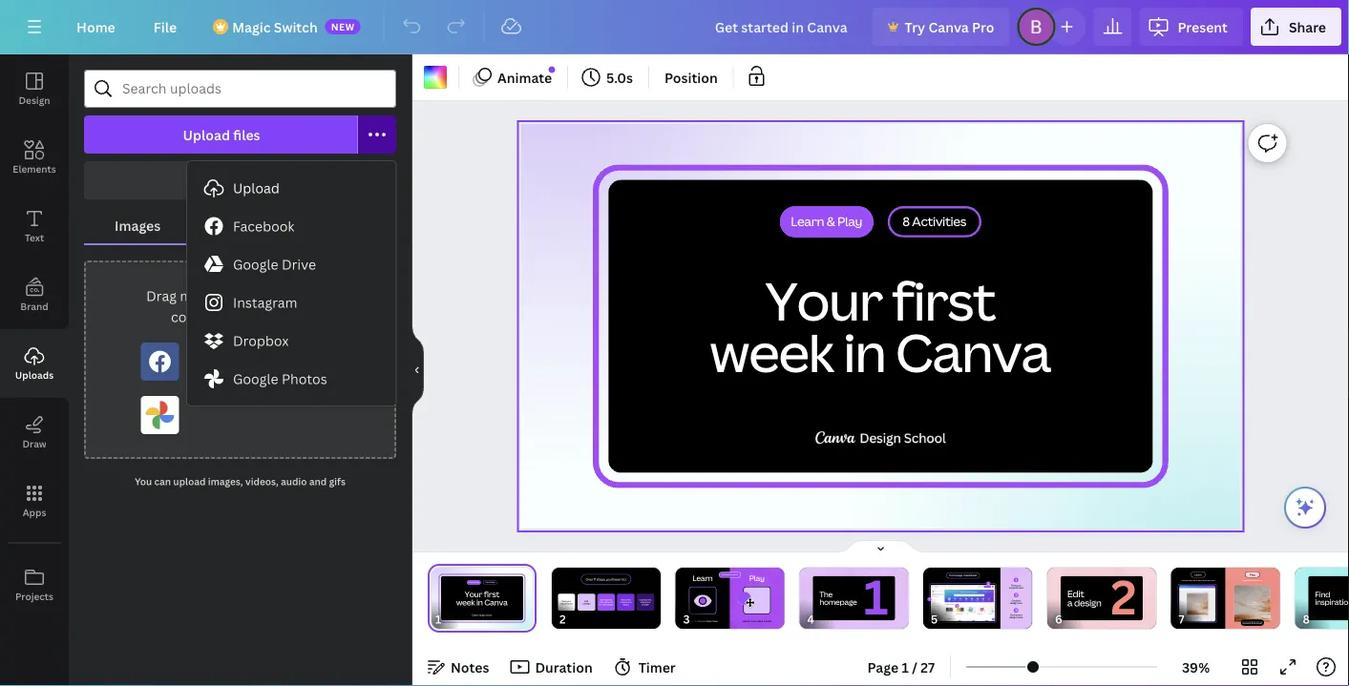 Task type: locate. For each thing, give the bounding box(es) containing it.
photos
[[620, 602, 627, 605]]

animate button
[[467, 62, 560, 93]]

recent
[[1016, 614, 1023, 617]]

how right learn on the right of the page
[[714, 621, 718, 624]]

and down "get"
[[599, 604, 603, 607]]

1 up the projects
[[1016, 578, 1017, 583]]

and inside 'get inspired with elements and templates'
[[599, 604, 603, 607]]

and
[[309, 476, 327, 489], [1186, 580, 1189, 582], [1206, 580, 1208, 582], [628, 602, 632, 605], [647, 602, 651, 605], [599, 604, 603, 607], [703, 621, 707, 624], [752, 621, 756, 624]]

with left the
[[1252, 580, 1255, 582]]

interact
[[743, 621, 751, 624]]

1 horizontal spatial upload
[[233, 179, 280, 197]]

1 google from the top
[[233, 256, 279, 274]]

publish
[[642, 604, 649, 607]]

Page title text field
[[450, 610, 458, 630]]

watch
[[1189, 580, 1193, 582]]

3 left find your projects here create a design here find recent designs here at right bottom
[[957, 604, 959, 609]]

upload up facebook
[[233, 179, 280, 197]]

videos,
[[245, 476, 279, 489]]

you
[[135, 476, 152, 489]]

0 horizontal spatial upload
[[183, 126, 230, 144]]

design right the around
[[584, 603, 591, 606]]

designs
[[1010, 617, 1018, 620]]

text
[[1213, 580, 1216, 582], [1258, 580, 1261, 582]]

design right find your projects here create a design here find recent designs here at right bottom
[[1075, 597, 1102, 610]]

timer button
[[608, 653, 684, 683]]

2 google from the top
[[233, 370, 279, 388]]

0 horizontal spatial upload
[[173, 476, 206, 489]]

file
[[154, 18, 177, 36]]

upload up "account..."
[[272, 287, 317, 305]]

with left 'elements'
[[599, 602, 604, 605]]

record yourself button
[[84, 161, 396, 200]]

canva assistant image
[[1295, 497, 1317, 520]]

your up create
[[1017, 585, 1022, 588]]

canva
[[929, 18, 969, 36], [896, 317, 1051, 388]]

google inside button
[[233, 370, 279, 388]]

edit a design right find your projects here create a design here find recent designs here at right bottom
[[1068, 588, 1102, 610]]

hide pages image
[[835, 540, 927, 555]]

google for google photos
[[233, 370, 279, 388]]

and left 'make'
[[752, 621, 756, 624]]

0 horizontal spatial your
[[567, 600, 571, 603]]

2 left find your projects here create a design here find recent designs here at right bottom
[[988, 582, 990, 586]]

here up an
[[223, 287, 252, 305]]

video
[[697, 621, 703, 624]]

your right way
[[567, 600, 571, 603]]

Search uploads search field
[[122, 71, 384, 107]]

upload inside button
[[183, 126, 230, 144]]

here
[[223, 287, 252, 305], [1019, 587, 1024, 590], [1018, 603, 1023, 606], [1019, 617, 1024, 620]]

1 horizontal spatial 2
[[1016, 593, 1018, 598]]

animate
[[498, 68, 552, 86]]

google inside button
[[233, 256, 279, 274]]

and right share
[[647, 602, 651, 605]]

1 vertical spatial upload
[[233, 179, 280, 197]]

2 left click
[[1111, 565, 1138, 629]]

edit left "get"
[[585, 600, 589, 603]]

upload files
[[183, 126, 260, 144]]

instagram
[[233, 294, 298, 312]]

work
[[621, 599, 626, 602]]

1 horizontal spatial your
[[1017, 585, 1022, 588]]

inspired
[[604, 599, 612, 602]]

edit right find your projects here create a design here find recent designs here at right bottom
[[1068, 588, 1085, 601]]

0 horizontal spatial edit a design
[[583, 600, 591, 606]]

0 horizontal spatial design
[[584, 603, 591, 606]]

try canva pro button
[[873, 8, 1010, 46]]

1 up 27
[[929, 598, 931, 602]]

0 vertical spatial your
[[1017, 585, 1022, 588]]

find inside find your way around
[[562, 600, 566, 603]]

photos
[[282, 370, 327, 388]]

menu
[[187, 161, 396, 406]]

upload inside "button"
[[233, 179, 280, 197]]

1 vertical spatial upload
[[173, 476, 206, 489]]

a inside find your projects here create a design here find recent designs here
[[1020, 600, 1022, 603]]

side panel tab list
[[0, 54, 69, 620]]

your inside find your way around
[[567, 600, 571, 603]]

get inspired with elements and templates
[[599, 599, 614, 607]]

present button
[[1140, 8, 1244, 46]]

apps button
[[0, 467, 69, 536]]

0 vertical spatial upload
[[272, 287, 317, 305]]

home
[[76, 18, 115, 36]]

apps
[[23, 506, 46, 519]]

main menu bar
[[0, 0, 1350, 54]]

here right designs
[[1019, 617, 1024, 620]]

videos
[[623, 604, 629, 607]]

0 horizontal spatial text
[[1213, 580, 1216, 582]]

1 horizontal spatial with
[[627, 599, 631, 602]]

upload left files
[[183, 126, 230, 144]]

with inside 'get inspired with elements and templates'
[[599, 602, 604, 605]]

Design title text field
[[700, 8, 865, 46]]

/
[[913, 659, 918, 677]]

1 left /
[[902, 659, 909, 677]]

it's time to explore
[[1249, 602, 1258, 606]]

and inside collaborate, share and publish
[[647, 602, 651, 605]]

1 horizontal spatial to
[[1197, 580, 1199, 582]]

you can upload images, videos, audio and gifs
[[135, 476, 346, 489]]

connect
[[171, 308, 224, 326]]

a right create
[[1020, 600, 1022, 603]]

1 vertical spatial google
[[233, 370, 279, 388]]

0 vertical spatial google
[[233, 256, 279, 274]]

your inside find your projects here create a design here find recent designs here
[[1017, 585, 1022, 588]]

1 horizontal spatial design
[[1011, 603, 1018, 606]]

menu containing upload
[[187, 161, 396, 406]]

design up recent
[[1011, 603, 1018, 606]]

2 text from the left
[[1258, 580, 1261, 582]]

with
[[1252, 580, 1255, 582], [627, 599, 631, 602], [599, 602, 604, 605]]

0 vertical spatial to
[[255, 287, 269, 305]]

your for here
[[1017, 585, 1022, 588]]

upload right can
[[173, 476, 206, 489]]

facebook
[[233, 217, 295, 236]]

upload button
[[187, 169, 396, 207]]

5.0s
[[607, 68, 633, 86]]

0 horizontal spatial with
[[599, 602, 604, 605]]

0 horizontal spatial to
[[255, 287, 269, 305]]

watch a video and learn how interact and make it happen
[[688, 621, 772, 624]]

1 horizontal spatial upload
[[272, 287, 317, 305]]

work with photos and videos
[[620, 599, 632, 607]]

find inside find inspiration
[[1316, 590, 1331, 600]]

0 horizontal spatial 3
[[957, 604, 959, 609]]

upload
[[272, 287, 317, 305], [173, 476, 206, 489]]

click and watch how to add, edit and resize text experiment with the text box
[[1182, 580, 1264, 582]]

page 1 / 27
[[868, 659, 935, 677]]

files
[[233, 126, 260, 144]]

instagram button
[[187, 284, 396, 322]]

a right find your projects here create a design here find recent designs here at right bottom
[[1068, 597, 1073, 610]]

2 vertical spatial to
[[1249, 604, 1251, 606]]

switch
[[274, 18, 318, 36]]

0 horizontal spatial 2
[[988, 582, 990, 586]]

find for find your projects here create a design here find recent designs here
[[1012, 585, 1016, 588]]

to up "account..."
[[255, 287, 269, 305]]

can
[[154, 476, 171, 489]]

magic
[[232, 18, 271, 36]]

text right the
[[1258, 580, 1261, 582]]

1 horizontal spatial how
[[1194, 580, 1197, 582]]

upload inside drag media here to upload or connect an account...
[[272, 287, 317, 305]]

brand button
[[0, 261, 69, 330]]

canva inside button
[[929, 18, 969, 36]]

an
[[227, 308, 243, 326]]

3
[[957, 604, 959, 609], [1016, 608, 1018, 614]]

with inside work with photos and videos
[[627, 599, 631, 602]]

it
[[762, 621, 764, 624]]

the
[[1255, 580, 1258, 582]]

0 vertical spatial canva
[[929, 18, 969, 36]]

a right the around
[[583, 603, 584, 606]]

and right photos
[[628, 602, 632, 605]]

the
[[820, 590, 833, 600]]

1 vertical spatial your
[[567, 600, 571, 603]]

1 horizontal spatial edit a design
[[1068, 588, 1102, 610]]

edit a design left "get"
[[583, 600, 591, 606]]

google down facebook
[[233, 256, 279, 274]]

record yourself
[[189, 171, 292, 190]]

how right watch
[[1194, 580, 1197, 582]]

google drive
[[233, 256, 316, 274]]

find
[[1012, 585, 1016, 588], [1316, 590, 1331, 600], [562, 600, 566, 603], [1011, 614, 1015, 617]]

text right resize
[[1213, 580, 1216, 582]]

design
[[19, 94, 50, 107]]

find your way around
[[561, 600, 572, 606]]

upload
[[183, 126, 230, 144], [233, 179, 280, 197]]

3 up recent
[[1016, 608, 1018, 614]]

2 horizontal spatial to
[[1249, 604, 1251, 606]]

2 up create
[[1016, 593, 1018, 598]]

0 vertical spatial how
[[1194, 580, 1197, 582]]

to
[[255, 287, 269, 305], [1197, 580, 1199, 582], [1249, 604, 1251, 606]]

with right work
[[627, 599, 631, 602]]

google down dropbox
[[233, 370, 279, 388]]

and right edit
[[1206, 580, 1208, 582]]

to left the add,
[[1197, 580, 1199, 582]]

upload for upload
[[233, 179, 280, 197]]

39%
[[1183, 659, 1211, 677]]

0 vertical spatial upload
[[183, 126, 230, 144]]

1 vertical spatial canva
[[896, 317, 1051, 388]]

to down it's
[[1249, 604, 1251, 606]]

elements button
[[0, 123, 69, 192]]

0 horizontal spatial how
[[714, 621, 718, 624]]

play
[[750, 574, 765, 584]]

around
[[565, 603, 572, 606]]

record
[[189, 171, 235, 190]]

here right the projects
[[1019, 587, 1024, 590]]

drive
[[282, 256, 316, 274]]

in
[[844, 317, 886, 388]]

1 horizontal spatial text
[[1258, 580, 1261, 582]]

1 right homepage
[[864, 565, 889, 629]]



Task type: describe. For each thing, give the bounding box(es) containing it.
the homepage 1
[[820, 565, 889, 629]]

projects button
[[0, 551, 69, 620]]

learn
[[708, 621, 713, 624]]

projects
[[15, 590, 54, 603]]

1 text from the left
[[1213, 580, 1216, 582]]

text
[[25, 231, 44, 244]]

page 1 / 27 button
[[860, 653, 943, 683]]

media
[[180, 287, 220, 305]]

google for google drive
[[233, 256, 279, 274]]

google photos
[[233, 370, 327, 388]]

position
[[665, 68, 718, 86]]

pro
[[973, 18, 995, 36]]

way
[[561, 603, 565, 606]]

create
[[1012, 600, 1020, 603]]

and left gifs
[[309, 476, 327, 489]]

templates
[[603, 604, 614, 607]]

collaborate,
[[640, 599, 652, 602]]

happen
[[764, 621, 772, 624]]

projects
[[1010, 587, 1019, 590]]

page
[[868, 659, 899, 677]]

new image
[[549, 66, 556, 73]]

new
[[331, 20, 355, 33]]

text button
[[0, 192, 69, 261]]

a left the video
[[695, 621, 697, 624]]

find your projects here create a design here find recent designs here
[[1010, 585, 1024, 620]]

videos button
[[191, 207, 297, 244]]

gifs
[[329, 476, 346, 489]]

account...
[[246, 308, 310, 326]]

hide image
[[412, 325, 424, 417]]

find for find your way around
[[562, 600, 566, 603]]

and inside work with photos and videos
[[628, 602, 632, 605]]

homepage
[[820, 598, 857, 608]]

to inside drag media here to upload or connect an account...
[[255, 287, 269, 305]]

get
[[600, 599, 604, 602]]

upload for upload files
[[183, 126, 230, 144]]

explore
[[1252, 604, 1258, 606]]

drag
[[146, 287, 177, 305]]

your for around
[[567, 600, 571, 603]]

design button
[[0, 54, 69, 123]]

uploads button
[[0, 330, 69, 398]]

find for find inspiration
[[1316, 590, 1331, 600]]

1 inside button
[[902, 659, 909, 677]]

your first
[[766, 265, 996, 336]]

make
[[756, 621, 762, 624]]

draw button
[[0, 398, 69, 467]]

google drive button
[[187, 246, 396, 284]]

week in canva
[[710, 317, 1051, 388]]

try
[[905, 18, 926, 36]]

collaborate, share and publish
[[640, 599, 652, 607]]

brand
[[20, 300, 48, 313]]

images,
[[208, 476, 243, 489]]

drag media here to upload or connect an account...
[[146, 287, 334, 326]]

yourself
[[238, 171, 292, 190]]

duration
[[535, 659, 593, 677]]

dropbox button
[[187, 322, 396, 360]]

27
[[921, 659, 935, 677]]

edit
[[1202, 580, 1205, 582]]

design inside find your projects here create a design here find recent designs here
[[1011, 603, 1018, 606]]

1 horizontal spatial 3
[[1016, 608, 1018, 614]]

page 1 image
[[428, 568, 537, 630]]

watch
[[688, 621, 695, 624]]

images
[[115, 216, 161, 235]]

first
[[893, 265, 996, 336]]

images button
[[84, 207, 191, 244]]

1 vertical spatial how
[[714, 621, 718, 624]]

elements
[[13, 162, 56, 175]]

learn
[[693, 574, 713, 584]]

share
[[641, 602, 646, 605]]

share
[[1290, 18, 1327, 36]]

no color image
[[424, 66, 447, 89]]

google photos button
[[187, 360, 396, 398]]

1 horizontal spatial edit
[[1068, 588, 1085, 601]]

box
[[1261, 580, 1264, 582]]

to inside it's time to explore
[[1249, 604, 1251, 606]]

here inside drag media here to upload or connect an account...
[[223, 287, 252, 305]]

and right click
[[1186, 580, 1189, 582]]

audio
[[281, 476, 307, 489]]

time
[[1254, 602, 1258, 604]]

share button
[[1251, 8, 1342, 46]]

experiment
[[1243, 580, 1251, 582]]

2 horizontal spatial with
[[1252, 580, 1255, 582]]

2 horizontal spatial 2
[[1111, 565, 1138, 629]]

facebook button
[[187, 207, 396, 246]]

magic switch
[[232, 18, 318, 36]]

here up recent
[[1018, 603, 1023, 606]]

week
[[710, 317, 834, 388]]

your
[[766, 265, 883, 336]]

videos
[[222, 216, 266, 235]]

1 vertical spatial to
[[1197, 580, 1199, 582]]

2 horizontal spatial design
[[1075, 597, 1102, 610]]

0 horizontal spatial edit
[[585, 600, 589, 603]]

file button
[[138, 8, 192, 46]]

it's
[[1249, 602, 1253, 604]]

inspiration
[[1316, 598, 1350, 608]]

and left learn on the right of the page
[[703, 621, 707, 624]]

timer
[[639, 659, 676, 677]]

present
[[1178, 18, 1229, 36]]

dropbox
[[233, 332, 289, 350]]

uploads
[[15, 369, 54, 382]]



Task type: vqa. For each thing, say whether or not it's contained in the screenshot.
"kendall parks" image
no



